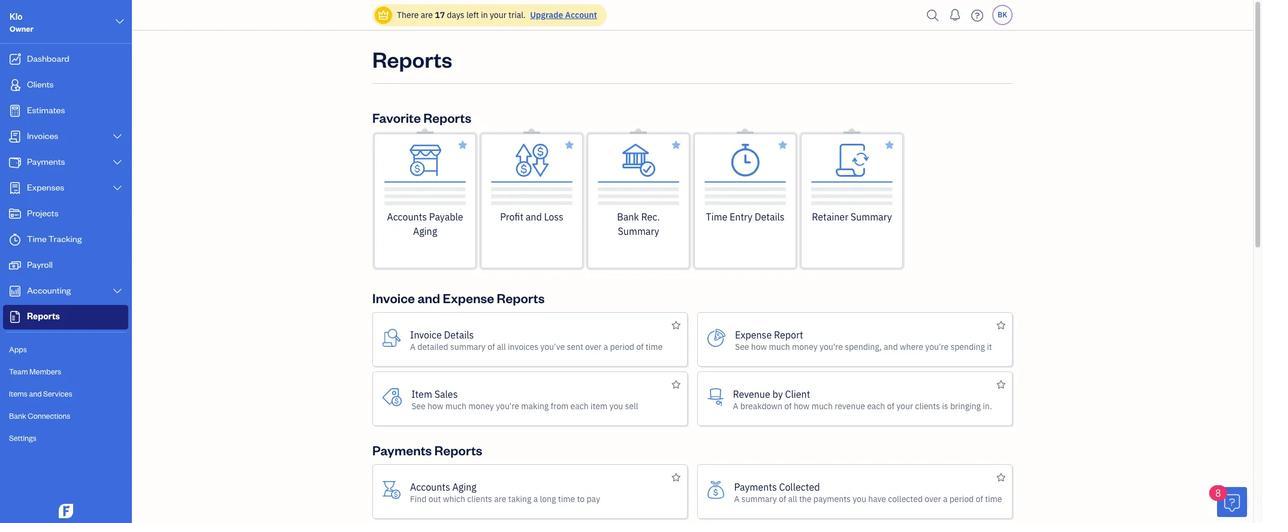 Task type: vqa. For each thing, say whether or not it's contained in the screenshot.
middle "Members"
no



Task type: locate. For each thing, give the bounding box(es) containing it.
payments collected a summary of all the payments you have collected over a period of time
[[734, 481, 1002, 505]]

accounts left payable
[[387, 211, 427, 223]]

2 horizontal spatial much
[[812, 401, 833, 412]]

payments inside payments collected a summary of all the payments you have collected over a period of time
[[734, 481, 777, 493]]

each right revenue
[[867, 401, 885, 412]]

bank down items
[[9, 411, 26, 421]]

1 vertical spatial chevron large down image
[[112, 183, 123, 193]]

0 horizontal spatial money
[[468, 401, 494, 412]]

1 horizontal spatial summary
[[851, 211, 892, 223]]

update favorite status for payments collected image
[[997, 471, 1006, 485]]

3 chevron large down image from the top
[[112, 287, 123, 296]]

you're left making
[[496, 401, 519, 412]]

1 horizontal spatial all
[[788, 494, 797, 505]]

0 vertical spatial invoice
[[372, 290, 415, 306]]

all inside invoice details a detailed summary of all invoices you've sent over a period of time
[[497, 342, 506, 352]]

and inside 'items and services' 'link'
[[29, 389, 42, 399]]

apps link
[[3, 339, 128, 360]]

see down item
[[411, 401, 426, 412]]

all left the on the right of the page
[[788, 494, 797, 505]]

see inside item sales see how much money you're making from each item you sell
[[411, 401, 426, 412]]

time right the timer image
[[27, 233, 47, 245]]

1 star image from the left
[[565, 138, 574, 152]]

payments for payments reports
[[372, 442, 432, 459]]

1 vertical spatial a
[[733, 401, 739, 412]]

0 vertical spatial money
[[792, 342, 818, 352]]

how down 'client'
[[794, 401, 810, 412]]

invoices link
[[3, 125, 128, 149]]

estimates link
[[3, 99, 128, 124]]

over right collected
[[925, 494, 941, 505]]

detailed
[[418, 342, 448, 352]]

0 vertical spatial aging
[[413, 225, 437, 237]]

2 vertical spatial payments
[[734, 481, 777, 493]]

a
[[410, 342, 416, 352], [733, 401, 739, 412], [734, 494, 740, 505]]

you left sell at the bottom
[[610, 401, 623, 412]]

time tracking
[[27, 233, 82, 245]]

your left is at the right bottom of page
[[897, 401, 913, 412]]

team members
[[9, 367, 61, 377]]

how inside the expense report see how much money you're spending, and where you're spending it
[[751, 342, 767, 352]]

a right collected
[[943, 494, 948, 505]]

1 horizontal spatial period
[[950, 494, 974, 505]]

bank left rec.
[[617, 211, 639, 223]]

a right "sent"
[[604, 342, 608, 352]]

each
[[571, 401, 589, 412], [867, 401, 885, 412]]

items
[[9, 389, 28, 399]]

0 horizontal spatial details
[[444, 329, 474, 341]]

2 horizontal spatial how
[[794, 401, 810, 412]]

aging down payable
[[413, 225, 437, 237]]

0 horizontal spatial each
[[571, 401, 589, 412]]

0 horizontal spatial bank
[[9, 411, 26, 421]]

reports right favorite
[[423, 109, 471, 126]]

1 vertical spatial invoice
[[410, 329, 442, 341]]

how down sales
[[428, 401, 443, 412]]

expense
[[443, 290, 494, 306], [735, 329, 772, 341]]

1 horizontal spatial details
[[755, 211, 785, 223]]

your right in
[[490, 10, 507, 20]]

time left entry
[[706, 211, 728, 223]]

a left long
[[534, 494, 538, 505]]

0 vertical spatial a
[[410, 342, 416, 352]]

accounts inside accounts payable aging
[[387, 211, 427, 223]]

money left making
[[468, 401, 494, 412]]

crown image
[[377, 9, 390, 21]]

all left invoices
[[497, 342, 506, 352]]

1 horizontal spatial are
[[494, 494, 506, 505]]

much inside item sales see how much money you're making from each item you sell
[[445, 401, 466, 412]]

0 vertical spatial summary
[[450, 342, 486, 352]]

bk
[[998, 10, 1007, 19]]

0 horizontal spatial you're
[[496, 401, 519, 412]]

1 horizontal spatial each
[[867, 401, 885, 412]]

0 vertical spatial all
[[497, 342, 506, 352]]

and inside profit and loss link
[[526, 211, 542, 223]]

details inside invoice details a detailed summary of all invoices you've sent over a period of time
[[444, 329, 474, 341]]

1 vertical spatial summary
[[618, 225, 659, 237]]

1 vertical spatial summary
[[742, 494, 777, 505]]

1 horizontal spatial summary
[[742, 494, 777, 505]]

1 horizontal spatial see
[[735, 342, 749, 352]]

aging up which
[[452, 481, 477, 493]]

summary
[[851, 211, 892, 223], [618, 225, 659, 237]]

upgrade
[[530, 10, 563, 20]]

revenue
[[733, 388, 770, 400]]

clients right which
[[467, 494, 492, 505]]

summary left the on the right of the page
[[742, 494, 777, 505]]

2 horizontal spatial time
[[985, 494, 1002, 505]]

0 horizontal spatial aging
[[413, 225, 437, 237]]

details up 'detailed'
[[444, 329, 474, 341]]

payments inside payments link
[[27, 156, 65, 167]]

0 horizontal spatial see
[[411, 401, 426, 412]]

invoice for invoice details a detailed summary of all invoices you've sent over a period of time
[[410, 329, 442, 341]]

0 horizontal spatial much
[[445, 401, 466, 412]]

expense image
[[8, 182, 22, 194]]

chevron large down image
[[114, 14, 125, 29], [112, 132, 123, 142]]

and up 'detailed'
[[418, 290, 440, 306]]

bank inside bank rec. summary
[[617, 211, 639, 223]]

1 horizontal spatial payments
[[372, 442, 432, 459]]

money inside the expense report see how much money you're spending, and where you're spending it
[[792, 342, 818, 352]]

each inside item sales see how much money you're making from each item you sell
[[571, 401, 589, 412]]

summary right 'retainer'
[[851, 211, 892, 223]]

2 star image from the left
[[672, 138, 681, 152]]

you're left spending,
[[820, 342, 843, 352]]

1 chevron large down image from the top
[[112, 158, 123, 167]]

trial.
[[509, 10, 526, 20]]

team
[[9, 367, 28, 377]]

money down report
[[792, 342, 818, 352]]

money inside item sales see how much money you're making from each item you sell
[[468, 401, 494, 412]]

0 horizontal spatial a
[[534, 494, 538, 505]]

report image
[[8, 311, 22, 323]]

are
[[421, 10, 433, 20], [494, 494, 506, 505]]

1 vertical spatial aging
[[452, 481, 477, 493]]

chevron large down image for expenses
[[112, 183, 123, 193]]

see
[[735, 342, 749, 352], [411, 401, 426, 412]]

chevron large down image
[[112, 158, 123, 167], [112, 183, 123, 193], [112, 287, 123, 296]]

how for item
[[428, 401, 443, 412]]

0 horizontal spatial clients
[[467, 494, 492, 505]]

1 horizontal spatial over
[[925, 494, 941, 505]]

clients left is at the right bottom of page
[[915, 401, 940, 412]]

projects
[[27, 207, 59, 219]]

summary right 'detailed'
[[450, 342, 486, 352]]

bank connections
[[9, 411, 70, 421]]

1 horizontal spatial how
[[751, 342, 767, 352]]

time tracking link
[[3, 228, 128, 252]]

from
[[551, 401, 569, 412]]

summary down rec.
[[618, 225, 659, 237]]

accounts payable aging link
[[372, 132, 478, 270]]

you're right where
[[925, 342, 949, 352]]

profit and loss
[[500, 211, 564, 223]]

much down sales
[[445, 401, 466, 412]]

and inside the expense report see how much money you're spending, and where you're spending it
[[884, 342, 898, 352]]

and right items
[[29, 389, 42, 399]]

1 vertical spatial your
[[897, 401, 913, 412]]

1 star image from the left
[[458, 138, 467, 152]]

see up revenue
[[735, 342, 749, 352]]

2 vertical spatial a
[[734, 494, 740, 505]]

period right collected
[[950, 494, 974, 505]]

spending
[[951, 342, 985, 352]]

payments
[[814, 494, 851, 505]]

0 vertical spatial time
[[706, 211, 728, 223]]

time for time entry details
[[706, 211, 728, 223]]

over inside payments collected a summary of all the payments you have collected over a period of time
[[925, 494, 941, 505]]

and for services
[[29, 389, 42, 399]]

estimate image
[[8, 105, 22, 117]]

1 vertical spatial clients
[[467, 494, 492, 505]]

time entry details link
[[693, 132, 798, 270]]

0 vertical spatial details
[[755, 211, 785, 223]]

1 horizontal spatial you
[[853, 494, 866, 505]]

you're inside item sales see how much money you're making from each item you sell
[[496, 401, 519, 412]]

in.
[[983, 401, 992, 412]]

out
[[429, 494, 441, 505]]

dashboard image
[[8, 53, 22, 65]]

payments up find
[[372, 442, 432, 459]]

search image
[[923, 6, 943, 24]]

0 horizontal spatial time
[[27, 233, 47, 245]]

a inside accounts aging find out which clients are taking a long time to pay
[[534, 494, 538, 505]]

a inside invoice details a detailed summary of all invoices you've sent over a period of time
[[410, 342, 416, 352]]

in
[[481, 10, 488, 20]]

chart image
[[8, 285, 22, 297]]

you left have
[[853, 494, 866, 505]]

time inside payments collected a summary of all the payments you have collected over a period of time
[[985, 494, 1002, 505]]

0 vertical spatial you
[[610, 401, 623, 412]]

0 horizontal spatial star image
[[458, 138, 467, 152]]

much for report
[[769, 342, 790, 352]]

period
[[610, 342, 634, 352], [950, 494, 974, 505]]

revenue by client a breakdown of how much revenue each of your clients is bringing in.
[[733, 388, 992, 412]]

payments
[[27, 156, 65, 167], [372, 442, 432, 459], [734, 481, 777, 493]]

0 horizontal spatial your
[[490, 10, 507, 20]]

summary
[[450, 342, 486, 352], [742, 494, 777, 505]]

1 horizontal spatial time
[[706, 211, 728, 223]]

time
[[646, 342, 663, 352], [558, 494, 575, 505], [985, 494, 1002, 505]]

much left revenue
[[812, 401, 833, 412]]

money
[[792, 342, 818, 352], [468, 401, 494, 412]]

are left '17'
[[421, 10, 433, 20]]

a inside payments collected a summary of all the payments you have collected over a period of time
[[734, 494, 740, 505]]

1 vertical spatial bank
[[9, 411, 26, 421]]

1 each from the left
[[571, 401, 589, 412]]

1 horizontal spatial money
[[792, 342, 818, 352]]

0 horizontal spatial expense
[[443, 290, 494, 306]]

0 vertical spatial over
[[585, 342, 602, 352]]

payments link
[[3, 151, 128, 175]]

accounts
[[387, 211, 427, 223], [410, 481, 450, 493]]

payments left collected
[[734, 481, 777, 493]]

0 horizontal spatial payments
[[27, 156, 65, 167]]

1 vertical spatial period
[[950, 494, 974, 505]]

aging
[[413, 225, 437, 237], [452, 481, 477, 493]]

how inside item sales see how much money you're making from each item you sell
[[428, 401, 443, 412]]

0 horizontal spatial you
[[610, 401, 623, 412]]

invoice and expense reports
[[372, 290, 545, 306]]

and left loss at the left of the page
[[526, 211, 542, 223]]

0 horizontal spatial over
[[585, 342, 602, 352]]

apps
[[9, 345, 27, 354]]

1 horizontal spatial expense
[[735, 329, 772, 341]]

0 vertical spatial accounts
[[387, 211, 427, 223]]

1 vertical spatial over
[[925, 494, 941, 505]]

connections
[[28, 411, 70, 421]]

how up revenue
[[751, 342, 767, 352]]

1 horizontal spatial much
[[769, 342, 790, 352]]

0 vertical spatial summary
[[851, 211, 892, 223]]

period inside payments collected a summary of all the payments you have collected over a period of time
[[950, 494, 974, 505]]

0 vertical spatial your
[[490, 10, 507, 20]]

0 vertical spatial see
[[735, 342, 749, 352]]

0 vertical spatial expense
[[443, 290, 494, 306]]

0 horizontal spatial period
[[610, 342, 634, 352]]

invoice inside invoice details a detailed summary of all invoices you've sent over a period of time
[[410, 329, 442, 341]]

payments for payments collected a summary of all the payments you have collected over a period of time
[[734, 481, 777, 493]]

clients link
[[3, 73, 128, 98]]

0 horizontal spatial how
[[428, 401, 443, 412]]

summary inside invoice details a detailed summary of all invoices you've sent over a period of time
[[450, 342, 486, 352]]

dashboard link
[[3, 47, 128, 72]]

accounts inside accounts aging find out which clients are taking a long time to pay
[[410, 481, 450, 493]]

1 vertical spatial you
[[853, 494, 866, 505]]

2 vertical spatial chevron large down image
[[112, 287, 123, 296]]

0 vertical spatial payments
[[27, 156, 65, 167]]

2 each from the left
[[867, 401, 885, 412]]

0 horizontal spatial all
[[497, 342, 506, 352]]

1 horizontal spatial you're
[[820, 342, 843, 352]]

0 vertical spatial period
[[610, 342, 634, 352]]

payable
[[429, 211, 463, 223]]

star image
[[458, 138, 467, 152], [778, 138, 787, 152]]

1 horizontal spatial clients
[[915, 401, 940, 412]]

much down report
[[769, 342, 790, 352]]

you're for report
[[820, 342, 843, 352]]

accounts up out
[[410, 481, 450, 493]]

2 star image from the left
[[778, 138, 787, 152]]

bank
[[617, 211, 639, 223], [9, 411, 26, 421]]

details
[[755, 211, 785, 223], [444, 329, 474, 341]]

and left where
[[884, 342, 898, 352]]

item
[[411, 388, 432, 400]]

0 vertical spatial bank
[[617, 211, 639, 223]]

1 vertical spatial are
[[494, 494, 506, 505]]

how
[[751, 342, 767, 352], [428, 401, 443, 412], [794, 401, 810, 412]]

payments up the expenses
[[27, 156, 65, 167]]

bank inside main element
[[9, 411, 26, 421]]

making
[[521, 401, 549, 412]]

0 horizontal spatial star image
[[565, 138, 574, 152]]

time inside main element
[[27, 233, 47, 245]]

0 horizontal spatial summary
[[450, 342, 486, 352]]

you're
[[820, 342, 843, 352], [925, 342, 949, 352], [496, 401, 519, 412]]

1 horizontal spatial bank
[[617, 211, 639, 223]]

sell
[[625, 401, 638, 412]]

1 vertical spatial details
[[444, 329, 474, 341]]

2 horizontal spatial star image
[[885, 138, 894, 152]]

reports down accounting
[[27, 311, 60, 322]]

2 horizontal spatial payments
[[734, 481, 777, 493]]

star image for loss
[[565, 138, 574, 152]]

1 vertical spatial chevron large down image
[[112, 132, 123, 142]]

1 vertical spatial accounts
[[410, 481, 450, 493]]

clients
[[27, 79, 54, 90]]

dashboard
[[27, 53, 69, 64]]

each left item
[[571, 401, 589, 412]]

1 horizontal spatial a
[[604, 342, 608, 352]]

update favorite status for expense report image
[[997, 318, 1006, 333]]

are inside accounts aging find out which clients are taking a long time to pay
[[494, 494, 506, 505]]

1 vertical spatial all
[[788, 494, 797, 505]]

0 horizontal spatial time
[[558, 494, 575, 505]]

your inside revenue by client a breakdown of how much revenue each of your clients is bringing in.
[[897, 401, 913, 412]]

chevron large down image down invoices link on the top of page
[[112, 158, 123, 167]]

0 vertical spatial clients
[[915, 401, 940, 412]]

see inside the expense report see how much money you're spending, and where you're spending it
[[735, 342, 749, 352]]

1 vertical spatial time
[[27, 233, 47, 245]]

favorite reports
[[372, 109, 471, 126]]

you
[[610, 401, 623, 412], [853, 494, 866, 505]]

invoices
[[508, 342, 538, 352]]

period right "sent"
[[610, 342, 634, 352]]

main element
[[0, 0, 162, 523]]

time
[[706, 211, 728, 223], [27, 233, 47, 245]]

1 horizontal spatial your
[[897, 401, 913, 412]]

1 horizontal spatial time
[[646, 342, 663, 352]]

0 vertical spatial are
[[421, 10, 433, 20]]

each for revenue by client
[[867, 401, 885, 412]]

over right "sent"
[[585, 342, 602, 352]]

update favorite status for invoice details image
[[672, 318, 681, 333]]

chevron large down image down payroll link
[[112, 287, 123, 296]]

money image
[[8, 260, 22, 272]]

1 horizontal spatial aging
[[452, 481, 477, 493]]

accounts for aging
[[387, 211, 427, 223]]

find
[[410, 494, 427, 505]]

star image for accounts payable aging
[[458, 138, 467, 152]]

are left taking
[[494, 494, 506, 505]]

expense inside the expense report see how much money you're spending, and where you're spending it
[[735, 329, 772, 341]]

1 vertical spatial expense
[[735, 329, 772, 341]]

0 vertical spatial chevron large down image
[[112, 158, 123, 167]]

1 vertical spatial payments
[[372, 442, 432, 459]]

much inside the expense report see how much money you're spending, and where you're spending it
[[769, 342, 790, 352]]

each inside revenue by client a breakdown of how much revenue each of your clients is bringing in.
[[867, 401, 885, 412]]

timer image
[[8, 234, 22, 246]]

a for payments collected
[[734, 494, 740, 505]]

chevron large down image inside accounting link
[[112, 287, 123, 296]]

details right entry
[[755, 211, 785, 223]]

1 vertical spatial see
[[411, 401, 426, 412]]

chevron large down image down payments link
[[112, 183, 123, 193]]

go to help image
[[968, 6, 987, 24]]

2 chevron large down image from the top
[[112, 183, 123, 193]]

long
[[540, 494, 556, 505]]

client
[[785, 388, 810, 400]]

star image
[[565, 138, 574, 152], [672, 138, 681, 152], [885, 138, 894, 152]]

loss
[[544, 211, 564, 223]]

clients inside revenue by client a breakdown of how much revenue each of your clients is bringing in.
[[915, 401, 940, 412]]

1 horizontal spatial star image
[[778, 138, 787, 152]]



Task type: describe. For each thing, give the bounding box(es) containing it.
there
[[397, 10, 419, 20]]

left
[[466, 10, 479, 20]]

each for item sales
[[571, 401, 589, 412]]

chevron large down image inside invoices link
[[112, 132, 123, 142]]

2 horizontal spatial you're
[[925, 342, 949, 352]]

summary inside bank rec. summary
[[618, 225, 659, 237]]

invoice details a detailed summary of all invoices you've sent over a period of time
[[410, 329, 663, 352]]

17
[[435, 10, 445, 20]]

8
[[1216, 488, 1221, 500]]

sent
[[567, 342, 583, 352]]

taking
[[508, 494, 532, 505]]

much inside revenue by client a breakdown of how much revenue each of your clients is bringing in.
[[812, 401, 833, 412]]

chevron large down image for accounting
[[112, 287, 123, 296]]

accounts payable aging
[[387, 211, 463, 237]]

by
[[773, 388, 783, 400]]

and for expense
[[418, 290, 440, 306]]

report
[[774, 329, 803, 341]]

expenses
[[27, 182, 64, 193]]

profit and loss link
[[479, 132, 585, 270]]

retainer
[[812, 211, 849, 223]]

details inside time entry details link
[[755, 211, 785, 223]]

breakdown
[[740, 401, 783, 412]]

settings
[[9, 434, 36, 443]]

to
[[577, 494, 585, 505]]

item
[[591, 401, 608, 412]]

all inside payments collected a summary of all the payments you have collected over a period of time
[[788, 494, 797, 505]]

reports up which
[[434, 442, 482, 459]]

star image for time entry details
[[778, 138, 787, 152]]

reports down there
[[372, 45, 452, 73]]

bank for bank connections
[[9, 411, 26, 421]]

payments for payments
[[27, 156, 65, 167]]

notifications image
[[946, 3, 965, 27]]

services
[[43, 389, 72, 399]]

3 star image from the left
[[885, 138, 894, 152]]

which
[[443, 494, 465, 505]]

period inside invoice details a detailed summary of all invoices you've sent over a period of time
[[610, 342, 634, 352]]

over inside invoice details a detailed summary of all invoices you've sent over a period of time
[[585, 342, 602, 352]]

reports up invoice details a detailed summary of all invoices you've sent over a period of time
[[497, 290, 545, 306]]

you've
[[540, 342, 565, 352]]

payment image
[[8, 157, 22, 169]]

invoices
[[27, 130, 58, 142]]

owner
[[10, 24, 33, 34]]

bank connections link
[[3, 406, 128, 427]]

invoice image
[[8, 131, 22, 143]]

revenue
[[835, 401, 865, 412]]

items and services
[[9, 389, 72, 399]]

0 horizontal spatial are
[[421, 10, 433, 20]]

klo owner
[[10, 11, 33, 34]]

much for sales
[[445, 401, 466, 412]]

klo
[[10, 11, 23, 22]]

how inside revenue by client a breakdown of how much revenue each of your clients is bringing in.
[[794, 401, 810, 412]]

reports inside "link"
[[27, 311, 60, 322]]

aging inside accounts aging find out which clients are taking a long time to pay
[[452, 481, 477, 493]]

accounting
[[27, 285, 71, 296]]

payments reports
[[372, 442, 482, 459]]

bk button
[[992, 5, 1013, 25]]

pay
[[587, 494, 600, 505]]

update favorite status for item sales image
[[672, 378, 681, 392]]

see for item sales
[[411, 401, 426, 412]]

expenses link
[[3, 176, 128, 201]]

spending,
[[845, 342, 882, 352]]

clients inside accounts aging find out which clients are taking a long time to pay
[[467, 494, 492, 505]]

bank rec. summary
[[617, 211, 660, 237]]

a inside payments collected a summary of all the payments you have collected over a period of time
[[943, 494, 948, 505]]

time entry details
[[706, 211, 785, 223]]

time inside invoice details a detailed summary of all invoices you've sent over a period of time
[[646, 342, 663, 352]]

update favorite status for accounts aging image
[[672, 471, 681, 485]]

accounts aging find out which clients are taking a long time to pay
[[410, 481, 600, 505]]

accounts for find
[[410, 481, 450, 493]]

payroll link
[[3, 254, 128, 278]]

where
[[900, 342, 923, 352]]

items and services link
[[3, 384, 128, 405]]

money for report
[[792, 342, 818, 352]]

projects link
[[3, 202, 128, 227]]

money for sales
[[468, 401, 494, 412]]

8 button
[[1210, 486, 1247, 518]]

expense report see how much money you're spending, and where you're spending it
[[735, 329, 992, 352]]

0 vertical spatial chevron large down image
[[114, 14, 125, 29]]

bank for bank rec. summary
[[617, 211, 639, 223]]

a inside invoice details a detailed summary of all invoices you've sent over a period of time
[[604, 342, 608, 352]]

you inside item sales see how much money you're making from each item you sell
[[610, 401, 623, 412]]

freshbooks image
[[56, 504, 76, 519]]

sales
[[435, 388, 458, 400]]

retainer summary link
[[799, 132, 905, 270]]

time for time tracking
[[27, 233, 47, 245]]

estimates
[[27, 104, 65, 116]]

project image
[[8, 208, 22, 220]]

invoice for invoice and expense reports
[[372, 290, 415, 306]]

collected
[[888, 494, 923, 505]]

update favorite status for revenue by client image
[[997, 378, 1006, 392]]

upgrade account link
[[528, 10, 597, 20]]

bringing
[[950, 401, 981, 412]]

resource center badge image
[[1217, 488, 1247, 518]]

accounting link
[[3, 279, 128, 304]]

is
[[942, 401, 948, 412]]

it
[[987, 342, 992, 352]]

collected
[[779, 481, 820, 493]]

entry
[[730, 211, 753, 223]]

retainer summary
[[812, 211, 892, 223]]

team members link
[[3, 362, 128, 383]]

payroll
[[27, 259, 53, 270]]

you're for sales
[[496, 401, 519, 412]]

client image
[[8, 79, 22, 91]]

see for expense report
[[735, 342, 749, 352]]

settings link
[[3, 428, 128, 449]]

there are 17 days left in your trial. upgrade account
[[397, 10, 597, 20]]

members
[[29, 367, 61, 377]]

and for loss
[[526, 211, 542, 223]]

reports link
[[3, 305, 128, 330]]

profit
[[500, 211, 524, 223]]

favorite
[[372, 109, 421, 126]]

tracking
[[48, 233, 82, 245]]

summary inside payments collected a summary of all the payments you have collected over a period of time
[[742, 494, 777, 505]]

time inside accounts aging find out which clients are taking a long time to pay
[[558, 494, 575, 505]]

a inside revenue by client a breakdown of how much revenue each of your clients is bringing in.
[[733, 401, 739, 412]]

days
[[447, 10, 465, 20]]

a for invoice details
[[410, 342, 416, 352]]

aging inside accounts payable aging
[[413, 225, 437, 237]]

star image for summary
[[672, 138, 681, 152]]

account
[[565, 10, 597, 20]]

how for expense
[[751, 342, 767, 352]]

item sales see how much money you're making from each item you sell
[[411, 388, 638, 412]]

the
[[799, 494, 812, 505]]

you inside payments collected a summary of all the payments you have collected over a period of time
[[853, 494, 866, 505]]

chevron large down image for payments
[[112, 158, 123, 167]]

rec.
[[641, 211, 660, 223]]



